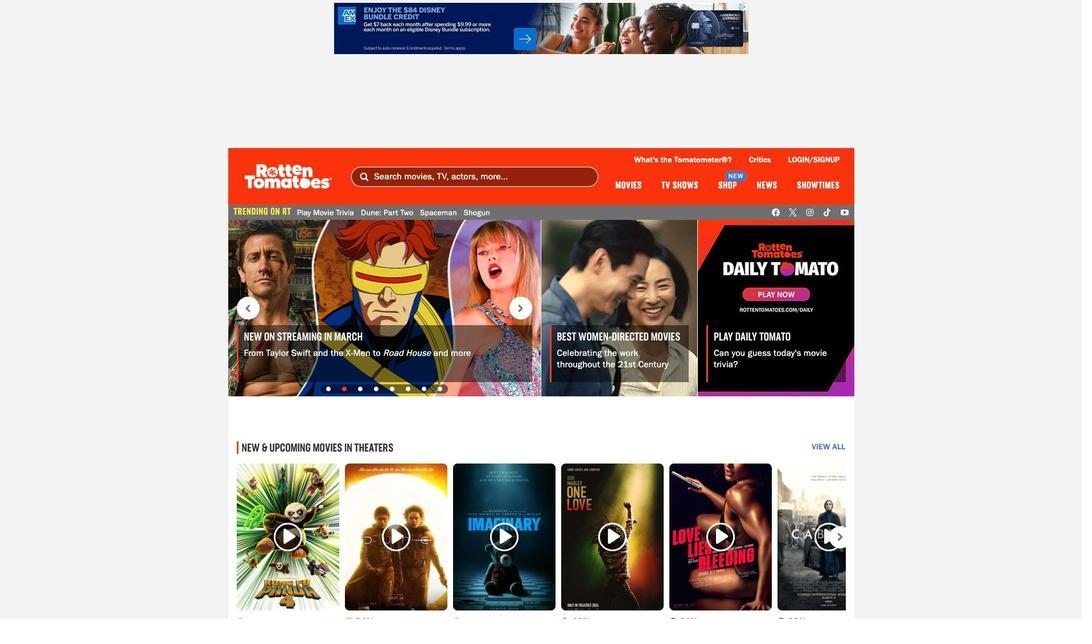 Task type: describe. For each thing, give the bounding box(es) containing it.
navigation bar element
[[228, 148, 855, 205]]



